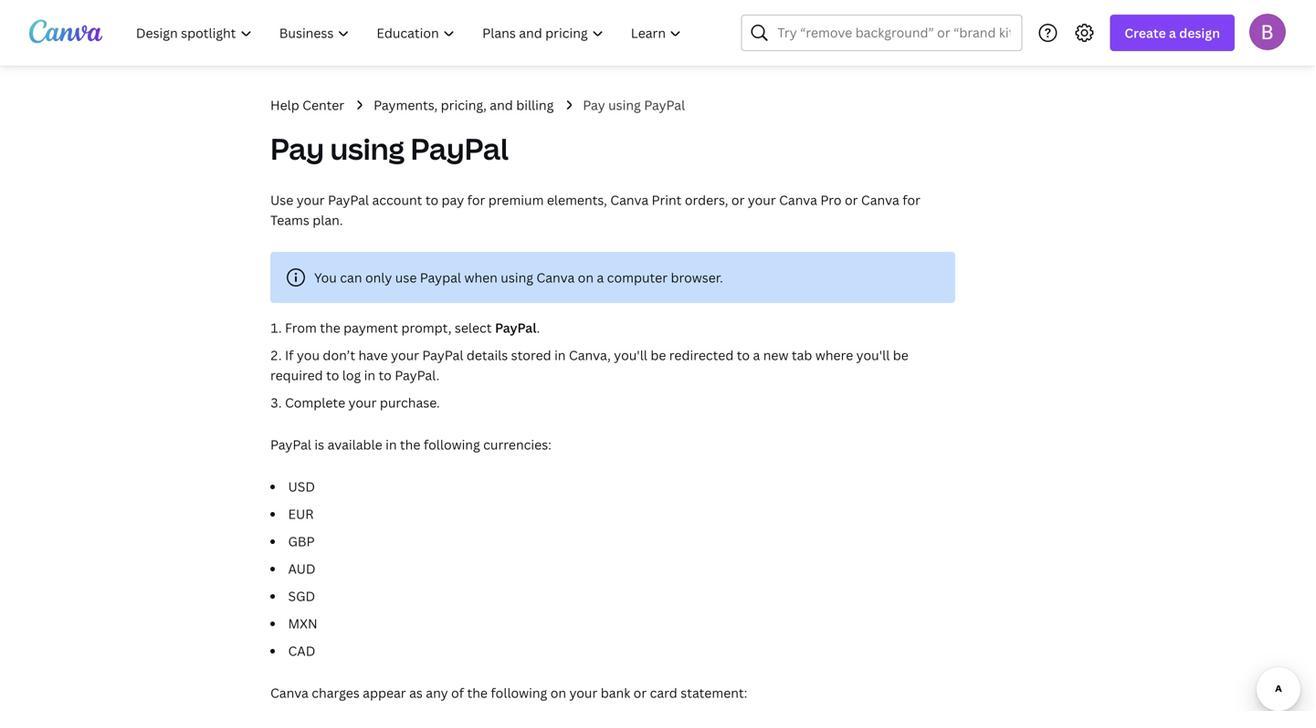 Task type: locate. For each thing, give the bounding box(es) containing it.
or left card
[[634, 685, 647, 702]]

following right the of
[[491, 685, 547, 702]]

1 horizontal spatial be
[[893, 347, 909, 364]]

1 vertical spatial using
[[330, 129, 405, 169]]

in right log
[[364, 367, 376, 384]]

cad
[[288, 643, 315, 660]]

1 horizontal spatial following
[[491, 685, 547, 702]]

or right orders,
[[732, 191, 745, 209]]

2 vertical spatial the
[[467, 685, 488, 702]]

using right billing
[[608, 96, 641, 114]]

0 horizontal spatial for
[[467, 191, 485, 209]]

using
[[608, 96, 641, 114], [330, 129, 405, 169], [501, 269, 533, 286]]

in right stored
[[555, 347, 566, 364]]

following
[[424, 436, 480, 454], [491, 685, 547, 702]]

elements,
[[547, 191, 607, 209]]

you'll right where
[[856, 347, 890, 364]]

you'll
[[614, 347, 648, 364], [856, 347, 890, 364]]

create a design button
[[1110, 15, 1235, 51]]

1 horizontal spatial you'll
[[856, 347, 890, 364]]

is
[[315, 436, 324, 454]]

0 horizontal spatial following
[[424, 436, 480, 454]]

your
[[297, 191, 325, 209], [748, 191, 776, 209], [391, 347, 419, 364], [349, 394, 377, 412], [569, 685, 598, 702]]

your down log
[[349, 394, 377, 412]]

be right where
[[893, 347, 909, 364]]

canva right pro
[[861, 191, 900, 209]]

when
[[464, 269, 498, 286]]

canva charges appear as any of the following on your bank or card statement:
[[270, 685, 747, 702]]

for
[[467, 191, 485, 209], [903, 191, 921, 209]]

gbp
[[288, 533, 315, 550]]

design
[[1180, 24, 1220, 42]]

1 horizontal spatial pay using paypal
[[583, 96, 685, 114]]

paypal.
[[395, 367, 440, 384]]

1 vertical spatial on
[[551, 685, 566, 702]]

your left bank
[[569, 685, 598, 702]]

1 horizontal spatial pay
[[583, 96, 605, 114]]

of
[[451, 685, 464, 702]]

a
[[1169, 24, 1176, 42], [597, 269, 604, 286], [753, 347, 760, 364]]

pay inside pay using paypal link
[[583, 96, 605, 114]]

teams
[[270, 211, 310, 229]]

account
[[372, 191, 422, 209]]

1 horizontal spatial on
[[578, 269, 594, 286]]

the right the of
[[467, 685, 488, 702]]

prompt,
[[401, 319, 452, 337]]

currencies:
[[483, 436, 552, 454]]

pay down 'help center' 'link'
[[270, 129, 324, 169]]

pricing,
[[441, 96, 487, 114]]

using right when at the top of page
[[501, 269, 533, 286]]

0 vertical spatial in
[[555, 347, 566, 364]]

browser.
[[671, 269, 723, 286]]

log
[[342, 367, 361, 384]]

2 horizontal spatial in
[[555, 347, 566, 364]]

in right available
[[386, 436, 397, 454]]

the
[[320, 319, 340, 337], [400, 436, 421, 454], [467, 685, 488, 702]]

1 horizontal spatial for
[[903, 191, 921, 209]]

sgd
[[288, 588, 315, 605]]

0 horizontal spatial a
[[597, 269, 604, 286]]

statement:
[[681, 685, 747, 702]]

be
[[651, 347, 666, 364], [893, 347, 909, 364]]

orders,
[[685, 191, 728, 209]]

where
[[816, 347, 853, 364]]

stored
[[511, 347, 551, 364]]

using down the 'payments,' at top left
[[330, 129, 405, 169]]

if
[[285, 347, 294, 364]]

1 horizontal spatial a
[[753, 347, 760, 364]]

the up don't
[[320, 319, 340, 337]]

2 vertical spatial a
[[753, 347, 760, 364]]

your up paypal.
[[391, 347, 419, 364]]

you'll right "canva,"
[[614, 347, 648, 364]]

1 horizontal spatial in
[[386, 436, 397, 454]]

purchase.
[[380, 394, 440, 412]]

a left new
[[753, 347, 760, 364]]

payment
[[344, 319, 398, 337]]

0 horizontal spatial be
[[651, 347, 666, 364]]

1 be from the left
[[651, 347, 666, 364]]

bank
[[601, 685, 630, 702]]

in
[[555, 347, 566, 364], [364, 367, 376, 384], [386, 436, 397, 454]]

2 horizontal spatial the
[[467, 685, 488, 702]]

0 horizontal spatial pay using paypal
[[270, 129, 509, 169]]

1 vertical spatial pay using paypal
[[270, 129, 509, 169]]

on left computer
[[578, 269, 594, 286]]

0 horizontal spatial in
[[364, 367, 376, 384]]

computer
[[607, 269, 668, 286]]

for right pay
[[467, 191, 485, 209]]

canva left print
[[610, 191, 649, 209]]

paypal
[[420, 269, 461, 286]]

to left new
[[737, 347, 750, 364]]

following down purchase.
[[424, 436, 480, 454]]

0 vertical spatial pay using paypal
[[583, 96, 685, 114]]

center
[[302, 96, 344, 114]]

on for your
[[551, 685, 566, 702]]

2 horizontal spatial using
[[608, 96, 641, 114]]

pay right billing
[[583, 96, 605, 114]]

1 horizontal spatial using
[[501, 269, 533, 286]]

canva
[[610, 191, 649, 209], [779, 191, 817, 209], [861, 191, 900, 209], [537, 269, 575, 286], [270, 685, 309, 702]]

paypal inside use your paypal account to pay for premium elements, canva print orders, or your canva pro or canva for teams plan.
[[328, 191, 369, 209]]

paypal is available in the following currencies:
[[270, 436, 552, 454]]

0 horizontal spatial you'll
[[614, 347, 648, 364]]

0 vertical spatial a
[[1169, 24, 1176, 42]]

top level navigation element
[[124, 15, 697, 51]]

don't
[[323, 347, 355, 364]]

pay using paypal
[[583, 96, 685, 114], [270, 129, 509, 169]]

to
[[425, 191, 439, 209], [737, 347, 750, 364], [326, 367, 339, 384], [379, 367, 392, 384]]

to left pay
[[425, 191, 439, 209]]

on
[[578, 269, 594, 286], [551, 685, 566, 702]]

on left bank
[[551, 685, 566, 702]]

canva left pro
[[779, 191, 817, 209]]

0 horizontal spatial on
[[551, 685, 566, 702]]

to left log
[[326, 367, 339, 384]]

or
[[732, 191, 745, 209], [845, 191, 858, 209], [634, 685, 647, 702]]

available
[[328, 436, 382, 454]]

pay using paypal link
[[583, 95, 685, 115]]

from
[[285, 319, 317, 337]]

the down purchase.
[[400, 436, 421, 454]]

1 vertical spatial pay
[[270, 129, 324, 169]]

a left computer
[[597, 269, 604, 286]]

use your paypal account to pay for premium elements, canva print orders, or your canva pro or canva for teams plan.
[[270, 191, 921, 229]]

payments,
[[374, 96, 438, 114]]

use
[[395, 269, 417, 286]]

2 horizontal spatial or
[[845, 191, 858, 209]]

payments, pricing, and billing link
[[374, 95, 554, 115]]

0 vertical spatial pay
[[583, 96, 605, 114]]

1 vertical spatial following
[[491, 685, 547, 702]]

mxn
[[288, 615, 318, 633]]

1 horizontal spatial the
[[400, 436, 421, 454]]

1 vertical spatial in
[[364, 367, 376, 384]]

0 vertical spatial the
[[320, 319, 340, 337]]

2 horizontal spatial a
[[1169, 24, 1176, 42]]

create a design
[[1125, 24, 1220, 42]]

0 vertical spatial on
[[578, 269, 594, 286]]

pay
[[583, 96, 605, 114], [270, 129, 324, 169]]

0 vertical spatial using
[[608, 96, 641, 114]]

using inside pay using paypal link
[[608, 96, 641, 114]]

aud
[[288, 560, 316, 578]]

0 horizontal spatial the
[[320, 319, 340, 337]]

canva up .
[[537, 269, 575, 286]]

for right pro
[[903, 191, 921, 209]]

or right pro
[[845, 191, 858, 209]]

paypal
[[644, 96, 685, 114], [411, 129, 509, 169], [328, 191, 369, 209], [495, 319, 537, 337], [422, 347, 463, 364], [270, 436, 311, 454]]

print
[[652, 191, 682, 209]]

be left redirected at the right of the page
[[651, 347, 666, 364]]

a left design
[[1169, 24, 1176, 42]]

new
[[763, 347, 789, 364]]



Task type: vqa. For each thing, say whether or not it's contained in the screenshot.
'stored'
yes



Task type: describe. For each thing, give the bounding box(es) containing it.
tab
[[792, 347, 812, 364]]

complete your purchase.
[[285, 394, 440, 412]]

have
[[359, 347, 388, 364]]

redirected
[[669, 347, 734, 364]]

if you don't have your paypal details stored in canva, you'll be redirected to a new tab where you'll be required to log in to paypal.
[[270, 347, 909, 384]]

to inside use your paypal account to pay for premium elements, canva print orders, or your canva pro or canva for teams plan.
[[425, 191, 439, 209]]

your inside if you don't have your paypal details stored in canva, you'll be redirected to a new tab where you'll be required to log in to paypal.
[[391, 347, 419, 364]]

you
[[297, 347, 320, 364]]

1 vertical spatial the
[[400, 436, 421, 454]]

canva down the cad
[[270, 685, 309, 702]]

a inside 'dropdown button'
[[1169, 24, 1176, 42]]

your up plan.
[[297, 191, 325, 209]]

help center link
[[270, 95, 344, 115]]

eur
[[288, 506, 314, 523]]

any
[[426, 685, 448, 702]]

2 vertical spatial in
[[386, 436, 397, 454]]

charges
[[312, 685, 360, 702]]

2 vertical spatial using
[[501, 269, 533, 286]]

usd
[[288, 478, 315, 496]]

and
[[490, 96, 513, 114]]

paypal inside if you don't have your paypal details stored in canva, you'll be redirected to a new tab where you'll be required to log in to paypal.
[[422, 347, 463, 364]]

1 vertical spatial a
[[597, 269, 604, 286]]

create
[[1125, 24, 1166, 42]]

plan.
[[313, 211, 343, 229]]

can
[[340, 269, 362, 286]]

.
[[537, 319, 540, 337]]

Try "remove background" or "brand kit" search field
[[778, 16, 1011, 50]]

2 you'll from the left
[[856, 347, 890, 364]]

only
[[365, 269, 392, 286]]

pro
[[821, 191, 842, 209]]

to down have
[[379, 367, 392, 384]]

use
[[270, 191, 294, 209]]

0 horizontal spatial pay
[[270, 129, 324, 169]]

help center
[[270, 96, 344, 114]]

0 vertical spatial following
[[424, 436, 480, 454]]

2 be from the left
[[893, 347, 909, 364]]

card
[[650, 685, 678, 702]]

1 you'll from the left
[[614, 347, 648, 364]]

details
[[467, 347, 508, 364]]

payments, pricing, and billing
[[374, 96, 554, 114]]

required
[[270, 367, 323, 384]]

on for a
[[578, 269, 594, 286]]

0 horizontal spatial using
[[330, 129, 405, 169]]

canva,
[[569, 347, 611, 364]]

from the payment prompt, select paypal .
[[285, 319, 540, 337]]

you
[[314, 269, 337, 286]]

select
[[455, 319, 492, 337]]

billing
[[516, 96, 554, 114]]

bob builder image
[[1250, 13, 1286, 50]]

your right orders,
[[748, 191, 776, 209]]

pay
[[442, 191, 464, 209]]

a inside if you don't have your paypal details stored in canva, you'll be redirected to a new tab where you'll be required to log in to paypal.
[[753, 347, 760, 364]]

you can only use paypal when using canva on a computer browser.
[[314, 269, 723, 286]]

help
[[270, 96, 299, 114]]

as
[[409, 685, 423, 702]]

1 for from the left
[[467, 191, 485, 209]]

appear
[[363, 685, 406, 702]]

0 horizontal spatial or
[[634, 685, 647, 702]]

complete
[[285, 394, 345, 412]]

2 for from the left
[[903, 191, 921, 209]]

1 horizontal spatial or
[[732, 191, 745, 209]]

premium
[[488, 191, 544, 209]]



